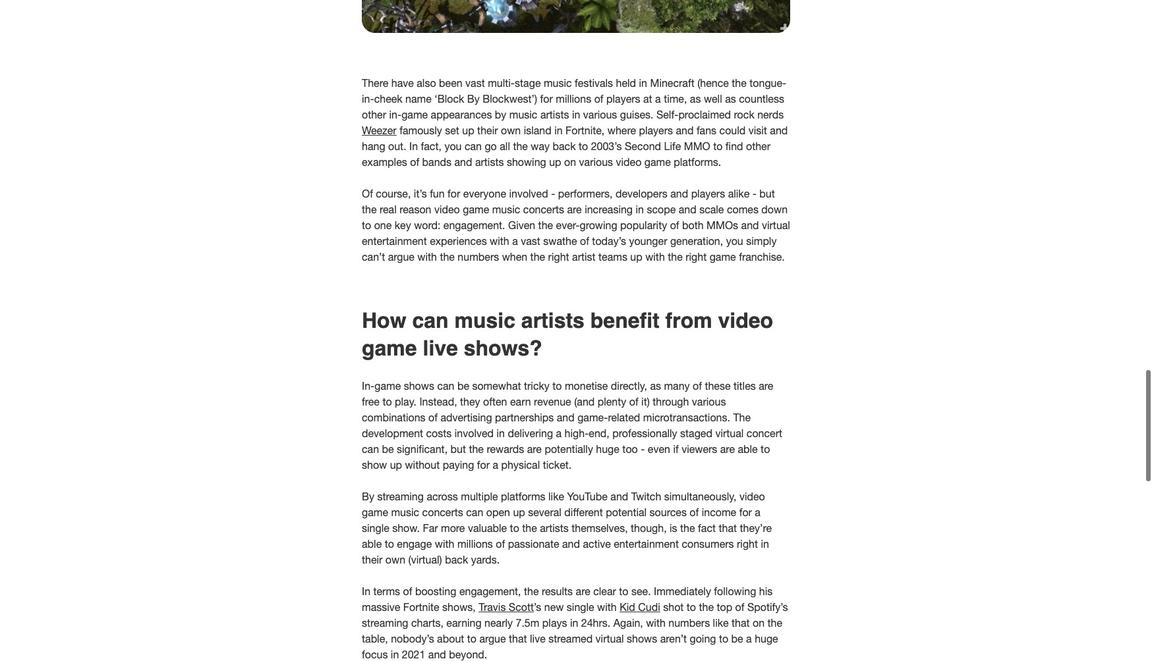 Task type: vqa. For each thing, say whether or not it's contained in the screenshot.
31 concerts link
no



Task type: locate. For each thing, give the bounding box(es) containing it.
is
[[670, 523, 678, 534]]

0 horizontal spatial back
[[445, 554, 468, 566]]

video inside famously set up their own island in fortnite, where players and fans could visit and hang out. in fact, you can go all the way back to 2003's second life mmo to find other examples of bands and artists showing up on various video game platforms.
[[616, 156, 642, 168]]

various down "2003's"
[[579, 156, 613, 168]]

high-
[[565, 428, 589, 439]]

1 horizontal spatial back
[[553, 140, 576, 152]]

to inside of course, it's fun for everyone involved - performers, developers and players alike - but the real reason video game music concerts are increasing in scope and scale comes down to one key word: engagement. given the ever-growing popularity of both mmos and virtual entertainment experiences with a vast swathe of today's younger generation, you simply can't argue with the numbers when the right artist teams up with the right game franchise.
[[362, 219, 371, 231]]

that
[[719, 523, 737, 534], [732, 617, 750, 629], [509, 633, 527, 645]]

0 horizontal spatial concerts
[[422, 507, 463, 519]]

like down "top"
[[713, 617, 729, 629]]

1 horizontal spatial but
[[760, 188, 775, 199]]

active
[[583, 538, 611, 550]]

in up streamed
[[570, 617, 579, 629]]

can down multiple
[[466, 507, 484, 519]]

how can music artists benefit from video game live shows?
[[362, 308, 774, 360]]

0 horizontal spatial on
[[564, 156, 576, 168]]

various inside famously set up their own island in fortnite, where players and fans could visit and hang out. in fact, you can go all the way back to 2003's second life mmo to find other examples of bands and artists showing up on various video game platforms.
[[579, 156, 613, 168]]

0 vertical spatial virtual
[[762, 219, 791, 231]]

0 horizontal spatial right
[[548, 251, 569, 263]]

shows?
[[464, 336, 543, 360]]

and
[[676, 124, 694, 136], [770, 124, 788, 136], [455, 156, 472, 168], [671, 188, 688, 199], [679, 203, 697, 215], [741, 219, 759, 231], [557, 412, 575, 424], [611, 491, 629, 503], [562, 538, 580, 550], [428, 649, 446, 661]]

like up several
[[549, 491, 564, 503]]

1 vertical spatial by
[[362, 491, 374, 503]]

and down about
[[428, 649, 446, 661]]

back left yards.
[[445, 554, 468, 566]]

own inside famously set up their own island in fortnite, where players and fans could visit and hang out. in fact, you can go all the way back to 2003's second life mmo to find other examples of bands and artists showing up on various video game platforms.
[[501, 124, 521, 136]]

2 vertical spatial various
[[692, 396, 726, 408]]

back inside by streaming across multiple platforms like youtube and twitch simultaneously, video game music concerts can open up several different potential sources of income for a single show. far more valuable to the artists themselves, though, is the fact that they're able to engage with millions of passionate and active entertainment consumers right in their own (virtual) back yards.
[[445, 554, 468, 566]]

2 horizontal spatial virtual
[[762, 219, 791, 231]]

earning
[[447, 617, 482, 629]]

1 horizontal spatial concerts
[[523, 203, 564, 215]]

to right shot
[[687, 602, 696, 614]]

shows up play.
[[404, 380, 434, 392]]

consumers
[[682, 538, 734, 550]]

0 vertical spatial own
[[501, 124, 521, 136]]

0 horizontal spatial by
[[362, 491, 374, 503]]

0 horizontal spatial you
[[445, 140, 462, 152]]

vast
[[466, 77, 485, 89], [521, 235, 541, 247]]

2 vertical spatial players
[[691, 188, 725, 199]]

video right from
[[718, 308, 774, 333]]

1 horizontal spatial virtual
[[716, 428, 744, 439]]

shows down the again,
[[627, 633, 658, 645]]

microtransactions.
[[643, 412, 731, 424]]

0 vertical spatial vast
[[466, 77, 485, 89]]

1 vertical spatial vast
[[521, 235, 541, 247]]

1 vertical spatial shows
[[627, 633, 658, 645]]

in inside of course, it's fun for everyone involved - performers, developers and players alike - but the real reason video game music concerts are increasing in scope and scale comes down to one key word: engagement. given the ever-growing popularity of both mmos and virtual entertainment experiences with a vast swathe of today's younger generation, you simply can't argue with the numbers when the right artist teams up with the right game franchise.
[[636, 203, 644, 215]]

kid
[[620, 602, 636, 614]]

2 horizontal spatial right
[[737, 538, 758, 550]]

with
[[490, 235, 510, 247], [418, 251, 437, 263], [646, 251, 665, 263], [435, 538, 455, 550], [597, 602, 617, 614], [646, 617, 666, 629]]

earn
[[510, 396, 531, 408]]

0 vertical spatial entertainment
[[362, 235, 427, 247]]

in inside in-game shows can be somewhat tricky to monetise directly, as many of these titles are free to play. instead, they often earn revenue (and plenty of it) through various combinations of advertising partnerships and game-related microtransactions. the development costs involved in delivering a high-end, professionally staged virtual concert can be significant, but the rewards are potentially huge too - even if viewers are able to show up without paying for a physical ticket.
[[497, 428, 505, 439]]

single inside by streaming across multiple platforms like youtube and twitch simultaneously, video game music concerts can open up several different potential sources of income for a single show. far more valuable to the artists themselves, though, is the fact that they're able to engage with millions of passionate and active entertainment consumers right in their own (virtual) back yards.
[[362, 523, 390, 534]]

like
[[549, 491, 564, 503], [713, 617, 729, 629]]

artists inside there have also been vast multi-stage music festivals held in minecraft (hence the tongue- in-cheek name 'block by blockwest') for millions of players at a time, as well as countless other in-game appearances by music artists in various guises. self-proclaimed rock nerds weezer
[[541, 108, 569, 120]]

0 horizontal spatial in-
[[362, 93, 374, 105]]

entertainment down though, in the right bottom of the page
[[614, 538, 679, 550]]

can left the go
[[465, 140, 482, 152]]

video down "second"
[[616, 156, 642, 168]]

virtual down '24hrs.'
[[596, 633, 624, 645]]

millions inside there have also been vast multi-stage music festivals held in minecraft (hence the tongue- in-cheek name 'block by blockwest') for millions of players at a time, as well as countless other in-game appearances by music artists in various guises. self-proclaimed rock nerds weezer
[[556, 93, 592, 105]]

0 horizontal spatial own
[[386, 554, 406, 566]]

shows inside in-game shows can be somewhat tricky to monetise directly, as many of these titles are free to play. instead, they often earn revenue (and plenty of it) through various combinations of advertising partnerships and game-related microtransactions. the development costs involved in delivering a high-end, professionally staged virtual concert can be significant, but the rewards are potentially huge too - even if viewers are able to show up without paying for a physical ticket.
[[404, 380, 434, 392]]

of
[[594, 93, 604, 105], [410, 156, 419, 168], [670, 219, 680, 231], [580, 235, 589, 247], [693, 380, 702, 392], [629, 396, 639, 408], [429, 412, 438, 424], [690, 507, 699, 519], [496, 538, 505, 550], [403, 586, 412, 598], [736, 602, 745, 614]]

1 horizontal spatial you
[[726, 235, 744, 247]]

show
[[362, 459, 387, 471]]

involved inside in-game shows can be somewhat tricky to monetise directly, as many of these titles are free to play. instead, they often earn revenue (and plenty of it) through various combinations of advertising partnerships and game-related microtransactions. the development costs involved in delivering a high-end, professionally staged virtual concert can be significant, but the rewards are potentially huge too - even if viewers are able to show up without paying for a physical ticket.
[[455, 428, 494, 439]]

1 vertical spatial but
[[451, 443, 466, 455]]

for right 'paying'
[[477, 459, 490, 471]]

own down engage
[[386, 554, 406, 566]]

in-
[[362, 93, 374, 105], [389, 108, 402, 120]]

can right how
[[412, 308, 449, 333]]

various up the fortnite,
[[583, 108, 617, 120]]

delivering
[[508, 428, 553, 439]]

0 horizontal spatial in
[[362, 586, 371, 598]]

free
[[362, 396, 380, 408]]

huge
[[596, 443, 620, 455], [755, 633, 779, 645]]

alike
[[728, 188, 750, 199]]

of inside famously set up their own island in fortnite, where players and fans could visit and hang out. in fact, you can go all the way back to 2003's second life mmo to find other examples of bands and artists showing up on various video game platforms.
[[410, 156, 419, 168]]

travis scott link
[[479, 602, 534, 614]]

numbers down experiences
[[458, 251, 499, 263]]

shows,
[[442, 602, 476, 614]]

to down concert
[[761, 443, 770, 455]]

video inside how can music artists benefit from video game live shows?
[[718, 308, 774, 333]]

1 vertical spatial numbers
[[669, 617, 710, 629]]

1 horizontal spatial like
[[713, 617, 729, 629]]

1 horizontal spatial in
[[409, 140, 418, 152]]

visit
[[749, 124, 767, 136]]

0 vertical spatial concerts
[[523, 203, 564, 215]]

1 horizontal spatial live
[[530, 633, 546, 645]]

be down "top"
[[732, 633, 744, 645]]

by up appearances
[[467, 93, 480, 105]]

a down spotify's
[[746, 633, 752, 645]]

the inside there have also been vast multi-stage music festivals held in minecraft (hence the tongue- in-cheek name 'block by blockwest') for millions of players at a time, as well as countless other in-game appearances by music artists in various guises. self-proclaimed rock nerds weezer
[[732, 77, 747, 89]]

1 vertical spatial argue
[[480, 633, 506, 645]]

2 vertical spatial virtual
[[596, 633, 624, 645]]

of right terms
[[403, 586, 412, 598]]

they
[[460, 396, 480, 408]]

1 vertical spatial concerts
[[422, 507, 463, 519]]

1 vertical spatial involved
[[455, 428, 494, 439]]

as left many
[[650, 380, 661, 392]]

1 vertical spatial in
[[362, 586, 371, 598]]

are up travis scott 's new single with kid cudi
[[576, 586, 591, 598]]

weezer link
[[362, 124, 397, 136]]

game down "second"
[[645, 156, 671, 168]]

for right fun
[[448, 188, 460, 199]]

up
[[462, 124, 475, 136], [549, 156, 561, 168], [631, 251, 643, 263], [390, 459, 402, 471], [513, 507, 525, 519]]

and inside shot to the top of spotify's streaming charts, earning nearly 7.5m plays in 24hrs. again, with numbers like that on the table, nobody's about to argue that live streamed virtual shows aren't going to be a huge focus in 2021 and beyond.
[[428, 649, 446, 661]]

1 horizontal spatial on
[[753, 617, 765, 629]]

entertainment down key
[[362, 235, 427, 247]]

players down self-
[[639, 124, 673, 136]]

0 vertical spatial by
[[467, 93, 480, 105]]

course,
[[376, 188, 411, 199]]

younger
[[629, 235, 668, 247]]

proclaimed
[[679, 108, 731, 120]]

game inside there have also been vast multi-stage music festivals held in minecraft (hence the tongue- in-cheek name 'block by blockwest') for millions of players at a time, as well as countless other in-game appearances by music artists in various guises. self-proclaimed rock nerds weezer
[[402, 108, 428, 120]]

0 horizontal spatial involved
[[455, 428, 494, 439]]

1 horizontal spatial their
[[477, 124, 498, 136]]

for down stage
[[540, 93, 553, 105]]

1 vertical spatial on
[[753, 617, 765, 629]]

1 horizontal spatial shows
[[627, 633, 658, 645]]

able down concert
[[738, 443, 758, 455]]

game down show
[[362, 507, 388, 519]]

1 vertical spatial their
[[362, 554, 383, 566]]

of inside in terms of boosting engagement, the results are clear to see. immediately following his massive fortnite shows,
[[403, 586, 412, 598]]

by inside by streaming across multiple platforms like youtube and twitch simultaneously, video game music concerts can open up several different potential sources of income for a single show. far more valuable to the artists themselves, though, is the fact that they're able to engage with millions of passionate and active entertainment consumers right in their own (virtual) back yards.
[[362, 491, 374, 503]]

1 horizontal spatial argue
[[480, 633, 506, 645]]

millions up yards.
[[458, 538, 493, 550]]

- right alike at the right top of the page
[[753, 188, 757, 199]]

1 horizontal spatial entertainment
[[614, 538, 679, 550]]

generation,
[[670, 235, 723, 247]]

engagement,
[[459, 586, 521, 598]]

1 vertical spatial millions
[[458, 538, 493, 550]]

in left terms
[[362, 586, 371, 598]]

1 vertical spatial live
[[530, 633, 546, 645]]

a right at
[[655, 93, 661, 105]]

huge inside shot to the top of spotify's streaming charts, earning nearly 7.5m plays in 24hrs. again, with numbers like that on the table, nobody's about to argue that live streamed virtual shows aren't going to be a huge focus in 2021 and beyond.
[[755, 633, 779, 645]]

with up when at the top left of page
[[490, 235, 510, 247]]

0 horizontal spatial argue
[[388, 251, 415, 263]]

huge down the end,
[[596, 443, 620, 455]]

various down the these
[[692, 396, 726, 408]]

are inside in terms of boosting engagement, the results are clear to see. immediately following his massive fortnite shows,
[[576, 586, 591, 598]]

key
[[395, 219, 411, 231]]

on inside shot to the top of spotify's streaming charts, earning nearly 7.5m plays in 24hrs. again, with numbers like that on the table, nobody's about to argue that live streamed virtual shows aren't going to be a huge focus in 2021 and beyond.
[[753, 617, 765, 629]]

numbers
[[458, 251, 499, 263], [669, 617, 710, 629]]

in- down cheek on the left of the page
[[389, 108, 402, 120]]

live inside how can music artists benefit from video game live shows?
[[423, 336, 458, 360]]

0 horizontal spatial their
[[362, 554, 383, 566]]

concerts
[[523, 203, 564, 215], [422, 507, 463, 519]]

new
[[544, 602, 564, 614]]

yards.
[[471, 554, 500, 566]]

1 vertical spatial streaming
[[362, 617, 409, 629]]

0 vertical spatial huge
[[596, 443, 620, 455]]

professionally
[[613, 428, 678, 439]]

0 vertical spatial like
[[549, 491, 564, 503]]

0 horizontal spatial millions
[[458, 538, 493, 550]]

0 vertical spatial single
[[362, 523, 390, 534]]

1 vertical spatial huge
[[755, 633, 779, 645]]

artists up shows?
[[521, 308, 585, 333]]

own inside by streaming across multiple platforms like youtube and twitch simultaneously, video game music concerts can open up several different potential sources of income for a single show. far more valuable to the artists themselves, though, is the fact that they're able to engage with millions of passionate and active entertainment consumers right in their own (virtual) back yards.
[[386, 554, 406, 566]]

sources
[[650, 507, 687, 519]]

multiple
[[461, 491, 498, 503]]

set
[[445, 124, 459, 136]]

results
[[542, 586, 573, 598]]

1 vertical spatial that
[[732, 617, 750, 629]]

0 vertical spatial able
[[738, 443, 758, 455]]

0 vertical spatial other
[[362, 108, 386, 120]]

you
[[445, 140, 462, 152], [726, 235, 744, 247]]

1 vertical spatial other
[[746, 140, 771, 152]]

shows
[[404, 380, 434, 392], [627, 633, 658, 645]]

- right too
[[641, 443, 645, 455]]

going
[[690, 633, 716, 645]]

players up the scale
[[691, 188, 725, 199]]

concerts down across
[[422, 507, 463, 519]]

1 vertical spatial single
[[567, 602, 594, 614]]

cudi
[[638, 602, 661, 614]]

argue down nearly
[[480, 633, 506, 645]]

nobody's
[[391, 633, 434, 645]]

1 vertical spatial entertainment
[[614, 538, 679, 550]]

concert
[[747, 428, 783, 439]]

partnerships
[[495, 412, 554, 424]]

for inside in-game shows can be somewhat tricky to monetise directly, as many of these titles are free to play. instead, they often earn revenue (and plenty of it) through various combinations of advertising partnerships and game-related microtransactions. the development costs involved in delivering a high-end, professionally staged virtual concert can be significant, but the rewards are potentially huge too - even if viewers are able to show up without paying for a physical ticket.
[[477, 459, 490, 471]]

end,
[[589, 428, 610, 439]]

back right way
[[553, 140, 576, 152]]

can
[[465, 140, 482, 152], [412, 308, 449, 333], [437, 380, 455, 392], [362, 443, 379, 455], [466, 507, 484, 519]]

on down spotify's
[[753, 617, 765, 629]]

2 horizontal spatial be
[[732, 633, 744, 645]]

a down rewards
[[493, 459, 499, 471]]

1 vertical spatial various
[[579, 156, 613, 168]]

1 horizontal spatial -
[[641, 443, 645, 455]]

and down nerds
[[770, 124, 788, 136]]

0 horizontal spatial live
[[423, 336, 458, 360]]

0 horizontal spatial as
[[650, 380, 661, 392]]

out.
[[388, 140, 407, 152]]

0 horizontal spatial able
[[362, 538, 382, 550]]

second
[[625, 140, 661, 152]]

0 vertical spatial their
[[477, 124, 498, 136]]

able inside in-game shows can be somewhat tricky to monetise directly, as many of these titles are free to play. instead, they often earn revenue (and plenty of it) through various combinations of advertising partnerships and game-related microtransactions. the development costs involved in delivering a high-end, professionally staged virtual concert can be significant, but the rewards are potentially huge too - even if viewers are able to show up without paying for a physical ticket.
[[738, 443, 758, 455]]

by down show
[[362, 491, 374, 503]]

given
[[508, 219, 536, 231]]

can up instead,
[[437, 380, 455, 392]]

0 horizontal spatial virtual
[[596, 633, 624, 645]]

you inside of course, it's fun for everyone involved - performers, developers and players alike - but the real reason video game music concerts are increasing in scope and scale comes down to one key word: engagement. given the ever-growing popularity of both mmos and virtual entertainment experiences with a vast swathe of today's younger generation, you simply can't argue with the numbers when the right artist teams up with the right game franchise.
[[726, 235, 744, 247]]

various inside there have also been vast multi-stage music festivals held in minecraft (hence the tongue- in-cheek name 'block by blockwest') for millions of players at a time, as well as countless other in-game appearances by music artists in various guises. self-proclaimed rock nerds weezer
[[583, 108, 617, 120]]

for up they're
[[740, 507, 752, 519]]

video inside of course, it's fun for everyone involved - performers, developers and players alike - but the real reason video game music concerts are increasing in scope and scale comes down to one key word: engagement. given the ever-growing popularity of both mmos and virtual entertainment experiences with a vast swathe of today's younger generation, you simply can't argue with the numbers when the right artist teams up with the right game franchise.
[[434, 203, 460, 215]]

's
[[534, 602, 542, 614]]

0 vertical spatial in-
[[362, 93, 374, 105]]

vast down given at the top left of the page
[[521, 235, 541, 247]]

0 vertical spatial involved
[[509, 188, 548, 199]]

through
[[653, 396, 689, 408]]

1 vertical spatial virtual
[[716, 428, 744, 439]]

0 vertical spatial on
[[564, 156, 576, 168]]

players inside of course, it's fun for everyone involved - performers, developers and players alike - but the real reason video game music concerts are increasing in scope and scale comes down to one key word: engagement. given the ever-growing popularity of both mmos and virtual entertainment experiences with a vast swathe of today's younger generation, you simply can't argue with the numbers when the right artist teams up with the right game franchise.
[[691, 188, 725, 199]]

1 horizontal spatial able
[[738, 443, 758, 455]]

again,
[[614, 617, 643, 629]]

game inside how can music artists benefit from video game live shows?
[[362, 336, 417, 360]]

0 horizontal spatial shows
[[404, 380, 434, 392]]

game down how
[[362, 336, 417, 360]]

time,
[[664, 93, 687, 105]]

in down they're
[[761, 538, 769, 550]]

players
[[607, 93, 641, 105], [639, 124, 673, 136], [691, 188, 725, 199]]

1 horizontal spatial in-
[[389, 108, 402, 120]]

game up free on the left bottom of the page
[[375, 380, 401, 392]]

fact,
[[421, 140, 442, 152]]

in right island
[[555, 124, 563, 136]]

massive
[[362, 602, 400, 614]]

other down visit
[[746, 140, 771, 152]]

a
[[655, 93, 661, 105], [512, 235, 518, 247], [556, 428, 562, 439], [493, 459, 499, 471], [755, 507, 761, 519], [746, 633, 752, 645]]

you down mmos at right top
[[726, 235, 744, 247]]

1 horizontal spatial millions
[[556, 93, 592, 105]]

0 vertical spatial argue
[[388, 251, 415, 263]]

0 vertical spatial that
[[719, 523, 737, 534]]

as
[[690, 93, 701, 105], [725, 93, 736, 105], [650, 380, 661, 392]]

artists up island
[[541, 108, 569, 120]]

2 vertical spatial that
[[509, 633, 527, 645]]

up inside in-game shows can be somewhat tricky to monetise directly, as many of these titles are free to play. instead, they often earn revenue (and plenty of it) through various combinations of advertising partnerships and game-related microtransactions. the development costs involved in delivering a high-end, professionally staged virtual concert can be significant, but the rewards are potentially huge too - even if viewers are able to show up without paying for a physical ticket.
[[390, 459, 402, 471]]

swathe
[[543, 235, 577, 247]]

virtual inside in-game shows can be somewhat tricky to monetise directly, as many of these titles are free to play. instead, they often earn revenue (and plenty of it) through various combinations of advertising partnerships and game-related microtransactions. the development costs involved in delivering a high-end, professionally staged virtual concert can be significant, but the rewards are potentially huge too - even if viewers are able to show up without paying for a physical ticket.
[[716, 428, 744, 439]]

concerts inside by streaming across multiple platforms like youtube and twitch simultaneously, video game music concerts can open up several different potential sources of income for a single show. far more valuable to the artists themselves, though, is the fact that they're able to engage with millions of passionate and active entertainment consumers right in their own (virtual) back yards.
[[422, 507, 463, 519]]

0 vertical spatial you
[[445, 140, 462, 152]]

0 horizontal spatial be
[[382, 443, 394, 455]]

can inside how can music artists benefit from video game live shows?
[[412, 308, 449, 333]]

2 horizontal spatial as
[[725, 93, 736, 105]]

in-game shows can be somewhat tricky to monetise directly, as many of these titles are free to play. instead, they often earn revenue (and plenty of it) through various combinations of advertising partnerships and game-related microtransactions. the development costs involved in delivering a high-end, professionally staged virtual concert can be significant, but the rewards are potentially huge too - even if viewers are able to show up without paying for a physical ticket.
[[362, 380, 783, 471]]

live
[[423, 336, 458, 360], [530, 633, 546, 645]]

huge inside in-game shows can be somewhat tricky to monetise directly, as many of these titles are free to play. instead, they often earn revenue (and plenty of it) through various combinations of advertising partnerships and game-related microtransactions. the development costs involved in delivering a high-end, professionally staged virtual concert can be significant, but the rewards are potentially huge too - even if viewers are able to show up without paying for a physical ticket.
[[596, 443, 620, 455]]

the inside famously set up their own island in fortnite, where players and fans could visit and hang out. in fact, you can go all the way back to 2003's second life mmo to find other examples of bands and artists showing up on various video game platforms.
[[513, 140, 528, 152]]

there have also been vast multi-stage music festivals held in minecraft (hence the tongue- in-cheek name 'block by blockwest') for millions of players at a time, as well as countless other in-game appearances by music artists in various guises. self-proclaimed rock nerds weezer
[[362, 77, 787, 136]]

0 vertical spatial back
[[553, 140, 576, 152]]

mmos
[[707, 219, 739, 231]]

game inside by streaming across multiple platforms like youtube and twitch simultaneously, video game music concerts can open up several different potential sources of income for a single show. far more valuable to the artists themselves, though, is the fact that they're able to engage with millions of passionate and active entertainment consumers right in their own (virtual) back yards.
[[362, 507, 388, 519]]

streaming inside by streaming across multiple platforms like youtube and twitch simultaneously, video game music concerts can open up several different potential sources of income for a single show. far more valuable to the artists themselves, though, is the fact that they're able to engage with millions of passionate and active entertainment consumers right in their own (virtual) back yards.
[[377, 491, 424, 503]]

involved
[[509, 188, 548, 199], [455, 428, 494, 439]]

with inside by streaming across multiple platforms like youtube and twitch simultaneously, video game music concerts can open up several different potential sources of income for a single show. far more valuable to the artists themselves, though, is the fact that they're able to engage with millions of passionate and active entertainment consumers right in their own (virtual) back yards.
[[435, 538, 455, 550]]

can inside famously set up their own island in fortnite, where players and fans could visit and hang out. in fact, you can go all the way back to 2003's second life mmo to find other examples of bands and artists showing up on various video game platforms.
[[465, 140, 482, 152]]

1 vertical spatial back
[[445, 554, 468, 566]]

up down way
[[549, 156, 561, 168]]

their up the go
[[477, 124, 498, 136]]

0 vertical spatial be
[[458, 380, 469, 392]]

for inside there have also been vast multi-stage music festivals held in minecraft (hence the tongue- in-cheek name 'block by blockwest') for millions of players at a time, as well as countless other in-game appearances by music artists in various guises. self-proclaimed rock nerds weezer
[[540, 93, 553, 105]]

concerts up given at the top left of the page
[[523, 203, 564, 215]]

various inside in-game shows can be somewhat tricky to monetise directly, as many of these titles are free to play. instead, they often earn revenue (and plenty of it) through various combinations of advertising partnerships and game-related microtransactions. the development costs involved in delivering a high-end, professionally staged virtual concert can be significant, but the rewards are potentially huge too - even if viewers are able to show up without paying for a physical ticket.
[[692, 396, 726, 408]]

their
[[477, 124, 498, 136], [362, 554, 383, 566]]

music up show.
[[391, 507, 419, 519]]

1 horizontal spatial huge
[[755, 633, 779, 645]]

of right "top"
[[736, 602, 745, 614]]

right down generation,
[[686, 251, 707, 263]]

live up instead,
[[423, 336, 458, 360]]

showing
[[507, 156, 546, 168]]

music down blockwest') on the top of page
[[510, 108, 538, 120]]

0 horizontal spatial single
[[362, 523, 390, 534]]

0 vertical spatial players
[[607, 93, 641, 105]]

been
[[439, 77, 463, 89]]

music inside of course, it's fun for everyone involved - performers, developers and players alike - but the real reason video game music concerts are increasing in scope and scale comes down to one key word: engagement. given the ever-growing popularity of both mmos and virtual entertainment experiences with a vast swathe of today's younger generation, you simply can't argue with the numbers when the right artist teams up with the right game franchise.
[[492, 203, 520, 215]]

live down 7.5m at the left bottom of page
[[530, 633, 546, 645]]

0 horizontal spatial but
[[451, 443, 466, 455]]

0 vertical spatial shows
[[404, 380, 434, 392]]

argue inside shot to the top of spotify's streaming charts, earning nearly 7.5m plays in 24hrs. again, with numbers like that on the table, nobody's about to argue that live streamed virtual shows aren't going to be a huge focus in 2021 and beyond.
[[480, 633, 506, 645]]

in terms of boosting engagement, the results are clear to see. immediately following his massive fortnite shows,
[[362, 586, 773, 614]]

artists down several
[[540, 523, 569, 534]]

but inside of course, it's fun for everyone involved - performers, developers and players alike - but the real reason video game music concerts are increasing in scope and scale comes down to one key word: engagement. given the ever-growing popularity of both mmos and virtual entertainment experiences with a vast swathe of today's younger generation, you simply can't argue with the numbers when the right artist teams up with the right game franchise.
[[760, 188, 775, 199]]

a inside shot to the top of spotify's streaming charts, earning nearly 7.5m plays in 24hrs. again, with numbers like that on the table, nobody's about to argue that live streamed virtual shows aren't going to be a huge focus in 2021 and beyond.
[[746, 633, 752, 645]]

game inside in-game shows can be somewhat tricky to monetise directly, as many of these titles are free to play. instead, they often earn revenue (and plenty of it) through various combinations of advertising partnerships and game-related microtransactions. the development costs involved in delivering a high-end, professionally staged virtual concert can be significant, but the rewards are potentially huge too - even if viewers are able to show up without paying for a physical ticket.
[[375, 380, 401, 392]]

are up ever-
[[567, 203, 582, 215]]

up down platforms
[[513, 507, 525, 519]]

virtual inside shot to the top of spotify's streaming charts, earning nearly 7.5m plays in 24hrs. again, with numbers like that on the table, nobody's about to argue that live streamed virtual shows aren't going to be a huge focus in 2021 and beyond.
[[596, 633, 624, 645]]

1 horizontal spatial vast
[[521, 235, 541, 247]]

be
[[458, 380, 469, 392], [382, 443, 394, 455], [732, 633, 744, 645]]

involved inside of course, it's fun for everyone involved - performers, developers and players alike - but the real reason video game music concerts are increasing in scope and scale comes down to one key word: engagement. given the ever-growing popularity of both mmos and virtual entertainment experiences with a vast swathe of today's younger generation, you simply can't argue with the numbers when the right artist teams up with the right game franchise.
[[509, 188, 548, 199]]

the inside in-game shows can be somewhat tricky to monetise directly, as many of these titles are free to play. instead, they often earn revenue (and plenty of it) through various combinations of advertising partnerships and game-related microtransactions. the development costs involved in delivering a high-end, professionally staged virtual concert can be significant, but the rewards are potentially huge too - even if viewers are able to show up without paying for a physical ticket.
[[469, 443, 484, 455]]

right down swathe
[[548, 251, 569, 263]]

fun
[[430, 188, 445, 199]]

artists inside how can music artists benefit from video game live shows?
[[521, 308, 585, 333]]

spotify's
[[748, 602, 788, 614]]

the inside in terms of boosting engagement, the results are clear to see. immediately following his massive fortnite shows,
[[524, 586, 539, 598]]

other inside famously set up their own island in fortnite, where players and fans could visit and hang out. in fact, you can go all the way back to 2003's second life mmo to find other examples of bands and artists showing up on various video game platforms.
[[746, 140, 771, 152]]

back inside famously set up their own island in fortnite, where players and fans could visit and hang out. in fact, you can go all the way back to 2003's second life mmo to find other examples of bands and artists showing up on various video game platforms.
[[553, 140, 576, 152]]

on
[[564, 156, 576, 168], [753, 617, 765, 629]]

right
[[548, 251, 569, 263], [686, 251, 707, 263], [737, 538, 758, 550]]

single left show.
[[362, 523, 390, 534]]

as inside in-game shows can be somewhat tricky to monetise directly, as many of these titles are free to play. instead, they often earn revenue (and plenty of it) through various combinations of advertising partnerships and game-related microtransactions. the development costs involved in delivering a high-end, professionally staged virtual concert can be significant, but the rewards are potentially huge too - even if viewers are able to show up without paying for a physical ticket.
[[650, 380, 661, 392]]

0 vertical spatial but
[[760, 188, 775, 199]]

paying
[[443, 459, 474, 471]]

1 horizontal spatial own
[[501, 124, 521, 136]]

platforms.
[[674, 156, 722, 168]]

0 vertical spatial millions
[[556, 93, 592, 105]]

island
[[524, 124, 552, 136]]

there
[[362, 77, 389, 89]]

to right free on the left bottom of the page
[[383, 396, 392, 408]]

0 horizontal spatial -
[[551, 188, 555, 199]]

1 horizontal spatial involved
[[509, 188, 548, 199]]

to up kid
[[619, 586, 629, 598]]

- inside in-game shows can be somewhat tricky to monetise directly, as many of these titles are free to play. instead, they often earn revenue (and plenty of it) through various combinations of advertising partnerships and game-related microtransactions. the development costs involved in delivering a high-end, professionally staged virtual concert can be significant, but the rewards are potentially huge too - even if viewers are able to show up without paying for a physical ticket.
[[641, 443, 645, 455]]

in inside in terms of boosting engagement, the results are clear to see. immediately following his massive fortnite shows,
[[362, 586, 371, 598]]

for inside by streaming across multiple platforms like youtube and twitch simultaneously, video game music concerts can open up several different potential sources of income for a single show. far more valuable to the artists themselves, though, is the fact that they're able to engage with millions of passionate and active entertainment consumers right in their own (virtual) back yards.
[[740, 507, 752, 519]]

name
[[406, 93, 432, 105]]

more
[[441, 523, 465, 534]]



Task type: describe. For each thing, give the bounding box(es) containing it.
are right "viewers"
[[721, 443, 735, 455]]

platforms
[[501, 491, 546, 503]]

increasing
[[585, 203, 633, 215]]

cheek
[[374, 93, 403, 105]]

passionate
[[508, 538, 560, 550]]

the up swathe
[[538, 219, 553, 231]]

often
[[483, 396, 507, 408]]

shows inside shot to the top of spotify's streaming charts, earning nearly 7.5m plays in 24hrs. again, with numbers like that on the table, nobody's about to argue that live streamed virtual shows aren't going to be a huge focus in 2021 and beyond.
[[627, 633, 658, 645]]

significant,
[[397, 443, 448, 455]]

with inside shot to the top of spotify's streaming charts, earning nearly 7.5m plays in 24hrs. again, with numbers like that on the table, nobody's about to argue that live streamed virtual shows aren't going to be a huge focus in 2021 and beyond.
[[646, 617, 666, 629]]

directly,
[[611, 380, 647, 392]]

1 vertical spatial in-
[[389, 108, 402, 120]]

in-
[[362, 380, 375, 392]]

though,
[[631, 523, 667, 534]]

with down word:
[[418, 251, 437, 263]]

of inside there have also been vast multi-stage music festivals held in minecraft (hence the tongue- in-cheek name 'block by blockwest') for millions of players at a time, as well as countless other in-game appearances by music artists in various guises. self-proclaimed rock nerds weezer
[[594, 93, 604, 105]]

of down valuable
[[496, 538, 505, 550]]

like inside shot to the top of spotify's streaming charts, earning nearly 7.5m plays in 24hrs. again, with numbers like that on the table, nobody's about to argue that live streamed virtual shows aren't going to be a huge focus in 2021 and beyond.
[[713, 617, 729, 629]]

of down instead,
[[429, 412, 438, 424]]

numbers inside of course, it's fun for everyone involved - performers, developers and players alike - but the real reason video game music concerts are increasing in scope and scale comes down to one key word: engagement. given the ever-growing popularity of both mmos and virtual entertainment experiences with a vast swathe of today's younger generation, you simply can't argue with the numbers when the right artist teams up with the right game franchise.
[[458, 251, 499, 263]]

mmo
[[684, 140, 711, 152]]

entertainment inside by streaming across multiple platforms like youtube and twitch simultaneously, video game music concerts can open up several different potential sources of income for a single show. far more valuable to the artists themselves, though, is the fact that they're able to engage with millions of passionate and active entertainment consumers right in their own (virtual) back yards.
[[614, 538, 679, 550]]

virtual inside of course, it's fun for everyone involved - performers, developers and players alike - but the real reason video game music concerts are increasing in scope and scale comes down to one key word: engagement. given the ever-growing popularity of both mmos and virtual entertainment experiences with a vast swathe of today's younger generation, you simply can't argue with the numbers when the right artist teams up with the right game franchise.
[[762, 219, 791, 231]]

related
[[608, 412, 640, 424]]

that inside by streaming across multiple platforms like youtube and twitch simultaneously, video game music concerts can open up several different potential sources of income for a single show. far more valuable to the artists themselves, though, is the fact that they're able to engage with millions of passionate and active entertainment consumers right in their own (virtual) back yards.
[[719, 523, 737, 534]]

travis
[[479, 602, 506, 614]]

of
[[362, 188, 373, 199]]

fact
[[698, 523, 716, 534]]

minecraft
[[650, 77, 695, 89]]

developers
[[616, 188, 668, 199]]

music inside how can music artists benefit from video game live shows?
[[455, 308, 516, 333]]

without
[[405, 459, 440, 471]]

of up artist
[[580, 235, 589, 247]]

a inside there have also been vast multi-stage music festivals held in minecraft (hence the tongue- in-cheek name 'block by blockwest') for millions of players at a time, as well as countless other in-game appearances by music artists in various guises. self-proclaimed rock nerds weezer
[[655, 93, 661, 105]]

scale
[[700, 203, 724, 215]]

of left both at top right
[[670, 219, 680, 231]]

immediately
[[654, 586, 711, 598]]

music right stage
[[544, 77, 572, 89]]

on inside famously set up their own island in fortnite, where players and fans could visit and hang out. in fact, you can go all the way back to 2003's second life mmo to find other examples of bands and artists showing up on various video game platforms.
[[564, 156, 576, 168]]

multi-
[[488, 77, 515, 89]]

scott
[[509, 602, 534, 614]]

beyond.
[[449, 649, 487, 661]]

real
[[380, 203, 397, 215]]

streamed
[[549, 633, 593, 645]]

and up scope on the right
[[671, 188, 688, 199]]

in inside famously set up their own island in fortnite, where players and fans could visit and hang out. in fact, you can go all the way back to 2003's second life mmo to find other examples of bands and artists showing up on various video game platforms.
[[409, 140, 418, 152]]

but inside in-game shows can be somewhat tricky to monetise directly, as many of these titles are free to play. instead, they often earn revenue (and plenty of it) through various combinations of advertising partnerships and game-related microtransactions. the development costs involved in delivering a high-end, professionally staged virtual concert can be significant, but the rewards are potentially huge too - even if viewers are able to show up without paying for a physical ticket.
[[451, 443, 466, 455]]

plenty
[[598, 396, 627, 408]]

plays
[[543, 617, 567, 629]]

music inside by streaming across multiple platforms like youtube and twitch simultaneously, video game music concerts can open up several different potential sources of income for a single show. far more valuable to the artists themselves, though, is the fact that they're able to engage with millions of passionate and active entertainment consumers right in their own (virtual) back yards.
[[391, 507, 419, 519]]

have
[[391, 77, 414, 89]]

1 horizontal spatial single
[[567, 602, 594, 614]]

play.
[[395, 396, 417, 408]]

well
[[704, 93, 722, 105]]

entertainment inside of course, it's fun for everyone involved - performers, developers and players alike - but the real reason video game music concerts are increasing in scope and scale comes down to one key word: engagement. given the ever-growing popularity of both mmos and virtual entertainment experiences with a vast swathe of today's younger generation, you simply can't argue with the numbers when the right artist teams up with the right game franchise.
[[362, 235, 427, 247]]

all
[[500, 140, 510, 152]]

across
[[427, 491, 458, 503]]

and up life
[[676, 124, 694, 136]]

to up 'beyond.' on the left bottom of page
[[467, 633, 477, 645]]

a left high- on the bottom
[[556, 428, 562, 439]]

of left it)
[[629, 396, 639, 408]]

the down "of"
[[362, 203, 377, 215]]

in up the fortnite,
[[572, 108, 580, 120]]

1 horizontal spatial as
[[690, 93, 701, 105]]

table,
[[362, 633, 388, 645]]

for inside of course, it's fun for everyone involved - performers, developers and players alike - but the real reason video game music concerts are increasing in scope and scale comes down to one key word: engagement. given the ever-growing popularity of both mmos and virtual entertainment experiences with a vast swathe of today's younger generation, you simply can't argue with the numbers when the right artist teams up with the right game franchise.
[[448, 188, 460, 199]]

it)
[[642, 396, 650, 408]]

the right when at the top left of page
[[531, 251, 545, 263]]

physical
[[501, 459, 540, 471]]

fortnite
[[403, 602, 440, 614]]

streaming inside shot to the top of spotify's streaming charts, earning nearly 7.5m plays in 24hrs. again, with numbers like that on the table, nobody's about to argue that live streamed virtual shows aren't going to be a huge focus in 2021 and beyond.
[[362, 617, 409, 629]]

shot to the top of spotify's streaming charts, earning nearly 7.5m plays in 24hrs. again, with numbers like that on the table, nobody's about to argue that live streamed virtual shows aren't going to be a huge focus in 2021 and beyond.
[[362, 602, 788, 661]]

1 horizontal spatial right
[[686, 251, 707, 263]]

terms
[[374, 586, 400, 598]]

are inside of course, it's fun for everyone involved - performers, developers and players alike - but the real reason video game music concerts are increasing in scope and scale comes down to one key word: engagement. given the ever-growing popularity of both mmos and virtual entertainment experiences with a vast swathe of today's younger generation, you simply can't argue with the numbers when the right artist teams up with the right game franchise.
[[567, 203, 582, 215]]

income
[[702, 507, 737, 519]]

to right going
[[719, 633, 729, 645]]

self-
[[657, 108, 679, 120]]

by inside there have also been vast multi-stage music festivals held in minecraft (hence the tongue- in-cheek name 'block by blockwest') for millions of players at a time, as well as countless other in-game appearances by music artists in various guises. self-proclaimed rock nerds weezer
[[467, 93, 480, 105]]

fans
[[697, 124, 717, 136]]

several
[[528, 507, 562, 519]]

other inside there have also been vast multi-stage music festivals held in minecraft (hence the tongue- in-cheek name 'block by blockwest') for millions of players at a time, as well as countless other in-game appearances by music artists in various guises. self-proclaimed rock nerds weezer
[[362, 108, 386, 120]]

game up engagement.
[[463, 203, 489, 215]]

the down spotify's
[[768, 617, 783, 629]]

of inside shot to the top of spotify's streaming charts, earning nearly 7.5m plays in 24hrs. again, with numbers like that on the table, nobody's about to argue that live streamed virtual shows aren't going to be a huge focus in 2021 and beyond.
[[736, 602, 745, 614]]

it's
[[414, 188, 427, 199]]

and up potential
[[611, 491, 629, 503]]

with down "younger"
[[646, 251, 665, 263]]

up right set
[[462, 124, 475, 136]]

the left "top"
[[699, 602, 714, 614]]

aren't
[[660, 633, 687, 645]]

(virtual)
[[408, 554, 442, 566]]

can inside by streaming across multiple platforms like youtube and twitch simultaneously, video game music concerts can open up several different potential sources of income for a single show. far more valuable to the artists themselves, though, is the fact that they're able to engage with millions of passionate and active entertainment consumers right in their own (virtual) back yards.
[[466, 507, 484, 519]]

their inside by streaming across multiple platforms like youtube and twitch simultaneously, video game music concerts can open up several different potential sources of income for a single show. far more valuable to the artists themselves, though, is the fact that they're able to engage with millions of passionate and active entertainment consumers right in their own (virtual) back yards.
[[362, 554, 383, 566]]

engage
[[397, 538, 432, 550]]

monetise
[[565, 380, 608, 392]]

potential
[[606, 507, 647, 519]]

popularity
[[620, 219, 667, 231]]

argue inside of course, it's fun for everyone involved - performers, developers and players alike - but the real reason video game music concerts are increasing in scope and scale comes down to one key word: engagement. given the ever-growing popularity of both mmos and virtual entertainment experiences with a vast swathe of today's younger generation, you simply can't argue with the numbers when the right artist teams up with the right game franchise.
[[388, 251, 415, 263]]

game down generation,
[[710, 251, 736, 263]]

to down open
[[510, 523, 519, 534]]

countless
[[739, 93, 785, 105]]

concerts inside of course, it's fun for everyone involved - performers, developers and players alike - but the real reason video game music concerts are increasing in scope and scale comes down to one key word: engagement. given the ever-growing popularity of both mmos and virtual entertainment experiences with a vast swathe of today's younger generation, you simply can't argue with the numbers when the right artist teams up with the right game franchise.
[[523, 203, 564, 215]]

the down generation,
[[668, 251, 683, 263]]

performers,
[[558, 188, 613, 199]]

ever-
[[556, 219, 580, 231]]

vast inside of course, it's fun for everyone involved - performers, developers and players alike - but the real reason video game music concerts are increasing in scope and scale comes down to one key word: engagement. given the ever-growing popularity of both mmos and virtual entertainment experiences with a vast swathe of today's younger generation, you simply can't argue with the numbers when the right artist teams up with the right game franchise.
[[521, 235, 541, 247]]

with down clear
[[597, 602, 617, 614]]

1 horizontal spatial be
[[458, 380, 469, 392]]

artists inside famously set up their own island in fortnite, where players and fans could visit and hang out. in fact, you can go all the way back to 2003's second life mmo to find other examples of bands and artists showing up on various video game platforms.
[[475, 156, 504, 168]]

these
[[705, 380, 731, 392]]

2 horizontal spatial -
[[753, 188, 757, 199]]

the up 'passionate'
[[522, 523, 537, 534]]

to inside in terms of boosting engagement, the results are clear to see. immediately following his massive fortnite shows,
[[619, 586, 629, 598]]

you inside famously set up their own island in fortnite, where players and fans could visit and hang out. in fact, you can go all the way back to 2003's second life mmo to find other examples of bands and artists showing up on various video game platforms.
[[445, 140, 462, 152]]

to down show.
[[385, 538, 394, 550]]

and inside in-game shows can be somewhat tricky to monetise directly, as many of these titles are free to play. instead, they often earn revenue (and plenty of it) through various combinations of advertising partnerships and game-related microtransactions. the development costs involved in delivering a high-end, professionally staged virtual concert can be significant, but the rewards are potentially huge too - even if viewers are able to show up without paying for a physical ticket.
[[557, 412, 575, 424]]

are down delivering
[[527, 443, 542, 455]]

and down comes
[[741, 219, 759, 231]]

top
[[717, 602, 733, 614]]

able inside by streaming across multiple platforms like youtube and twitch simultaneously, video game music concerts can open up several different potential sources of income for a single show. far more valuable to the artists themselves, though, is the fact that they're able to engage with millions of passionate and active entertainment consumers right in their own (virtual) back yards.
[[362, 538, 382, 550]]

benefit
[[591, 308, 660, 333]]

both
[[682, 219, 704, 231]]

a inside by streaming across multiple platforms like youtube and twitch simultaneously, video game music concerts can open up several different potential sources of income for a single show. far more valuable to the artists themselves, though, is the fact that they're able to engage with millions of passionate and active entertainment consumers right in their own (virtual) back yards.
[[755, 507, 761, 519]]

artist
[[572, 251, 596, 263]]

the down experiences
[[440, 251, 455, 263]]

their inside famously set up their own island in fortnite, where players and fans could visit and hang out. in fact, you can go all the way back to 2003's second life mmo to find other examples of bands and artists showing up on various video game platforms.
[[477, 124, 498, 136]]

a inside of course, it's fun for everyone involved - performers, developers and players alike - but the real reason video game music concerts are increasing in scope and scale comes down to one key word: engagement. given the ever-growing popularity of both mmos and virtual entertainment experiences with a vast swathe of today's younger generation, you simply can't argue with the numbers when the right artist teams up with the right game franchise.
[[512, 235, 518, 247]]

engagement.
[[444, 219, 505, 231]]

players inside there have also been vast multi-stage music festivals held in minecraft (hence the tongue- in-cheek name 'block by blockwest') for millions of players at a time, as well as countless other in-game appearances by music artists in various guises. self-proclaimed rock nerds weezer
[[607, 93, 641, 105]]

see.
[[632, 586, 651, 598]]

can't
[[362, 251, 385, 263]]

can up show
[[362, 443, 379, 455]]

vast inside there have also been vast multi-stage music festivals held in minecraft (hence the tongue- in-cheek name 'block by blockwest') for millions of players at a time, as well as countless other in-game appearances by music artists in various guises. self-proclaimed rock nerds weezer
[[466, 77, 485, 89]]

and left active
[[562, 538, 580, 550]]

the right is
[[680, 523, 695, 534]]

'block
[[435, 93, 464, 105]]

everyone
[[463, 188, 506, 199]]

video inside by streaming across multiple platforms like youtube and twitch simultaneously, video game music concerts can open up several different potential sources of income for a single show. far more valuable to the artists themselves, though, is the fact that they're able to engage with millions of passionate and active entertainment consumers right in their own (virtual) back yards.
[[740, 491, 765, 503]]

development
[[362, 428, 423, 439]]

and up both at top right
[[679, 203, 697, 215]]

live inside shot to the top of spotify's streaming charts, earning nearly 7.5m plays in 24hrs. again, with numbers like that on the table, nobody's about to argue that live streamed virtual shows aren't going to be a huge focus in 2021 and beyond.
[[530, 633, 546, 645]]

numbers inside shot to the top of spotify's streaming charts, earning nearly 7.5m plays in 24hrs. again, with numbers like that on the table, nobody's about to argue that live streamed virtual shows aren't going to be a huge focus in 2021 and beyond.
[[669, 617, 710, 629]]

rock
[[734, 108, 755, 120]]

artists inside by streaming across multiple platforms like youtube and twitch simultaneously, video game music concerts can open up several different potential sources of income for a single show. far more valuable to the artists themselves, though, is the fact that they're able to engage with millions of passionate and active entertainment consumers right in their own (virtual) back yards.
[[540, 523, 569, 534]]

the
[[733, 412, 751, 424]]

bands
[[422, 156, 452, 168]]

at
[[644, 93, 653, 105]]

in inside famously set up their own island in fortnite, where players and fans could visit and hang out. in fact, you can go all the way back to 2003's second life mmo to find other examples of bands and artists showing up on various video game platforms.
[[555, 124, 563, 136]]

players inside famously set up their own island in fortnite, where players and fans could visit and hang out. in fact, you can go all the way back to 2003's second life mmo to find other examples of bands and artists showing up on various video game platforms.
[[639, 124, 673, 136]]

like inside by streaming across multiple platforms like youtube and twitch simultaneously, video game music concerts can open up several different potential sources of income for a single show. far more valuable to the artists themselves, though, is the fact that they're able to engage with millions of passionate and active entertainment consumers right in their own (virtual) back yards.
[[549, 491, 564, 503]]

1 vertical spatial be
[[382, 443, 394, 455]]

millions inside by streaming across multiple platforms like youtube and twitch simultaneously, video game music concerts can open up several different potential sources of income for a single show. far more valuable to the artists themselves, though, is the fact that they're able to engage with millions of passionate and active entertainment consumers right in their own (virtual) back yards.
[[458, 538, 493, 550]]

teams
[[599, 251, 628, 263]]

to up revenue
[[553, 380, 562, 392]]

tricky
[[524, 380, 550, 392]]

rewards
[[487, 443, 524, 455]]

up inside of course, it's fun for everyone involved - performers, developers and players alike - but the real reason video game music concerts are increasing in scope and scale comes down to one key word: engagement. given the ever-growing popularity of both mmos and virtual entertainment experiences with a vast swathe of today's younger generation, you simply can't argue with the numbers when the right artist teams up with the right game franchise.
[[631, 251, 643, 263]]

in left 2021 at left
[[391, 649, 399, 661]]

of down simultaneously,
[[690, 507, 699, 519]]

are right titles
[[759, 380, 774, 392]]

game inside famously set up their own island in fortnite, where players and fans could visit and hang out. in fact, you can go all the way back to 2003's second life mmo to find other examples of bands and artists showing up on various video game platforms.
[[645, 156, 671, 168]]

in up at
[[639, 77, 647, 89]]

be inside shot to the top of spotify's streaming charts, earning nearly 7.5m plays in 24hrs. again, with numbers like that on the table, nobody's about to argue that live streamed virtual shows aren't going to be a huge focus in 2021 and beyond.
[[732, 633, 744, 645]]

kid cudi link
[[620, 602, 661, 614]]

to left find
[[714, 140, 723, 152]]

combinations
[[362, 412, 426, 424]]

to down the fortnite,
[[579, 140, 588, 152]]

in inside by streaming across multiple platforms like youtube and twitch simultaneously, video game music concerts can open up several different potential sources of income for a single show. far more valuable to the artists themselves, though, is the fact that they're able to engage with millions of passionate and active entertainment consumers right in their own (virtual) back yards.
[[761, 538, 769, 550]]

right inside by streaming across multiple platforms like youtube and twitch simultaneously, video game music concerts can open up several different potential sources of income for a single show. far more valuable to the artists themselves, though, is the fact that they're able to engage with millions of passionate and active entertainment consumers right in their own (virtual) back yards.
[[737, 538, 758, 550]]

and right the bands
[[455, 156, 472, 168]]

famously
[[400, 124, 442, 136]]

life
[[664, 140, 681, 152]]

find
[[726, 140, 743, 152]]

of left the these
[[693, 380, 702, 392]]



